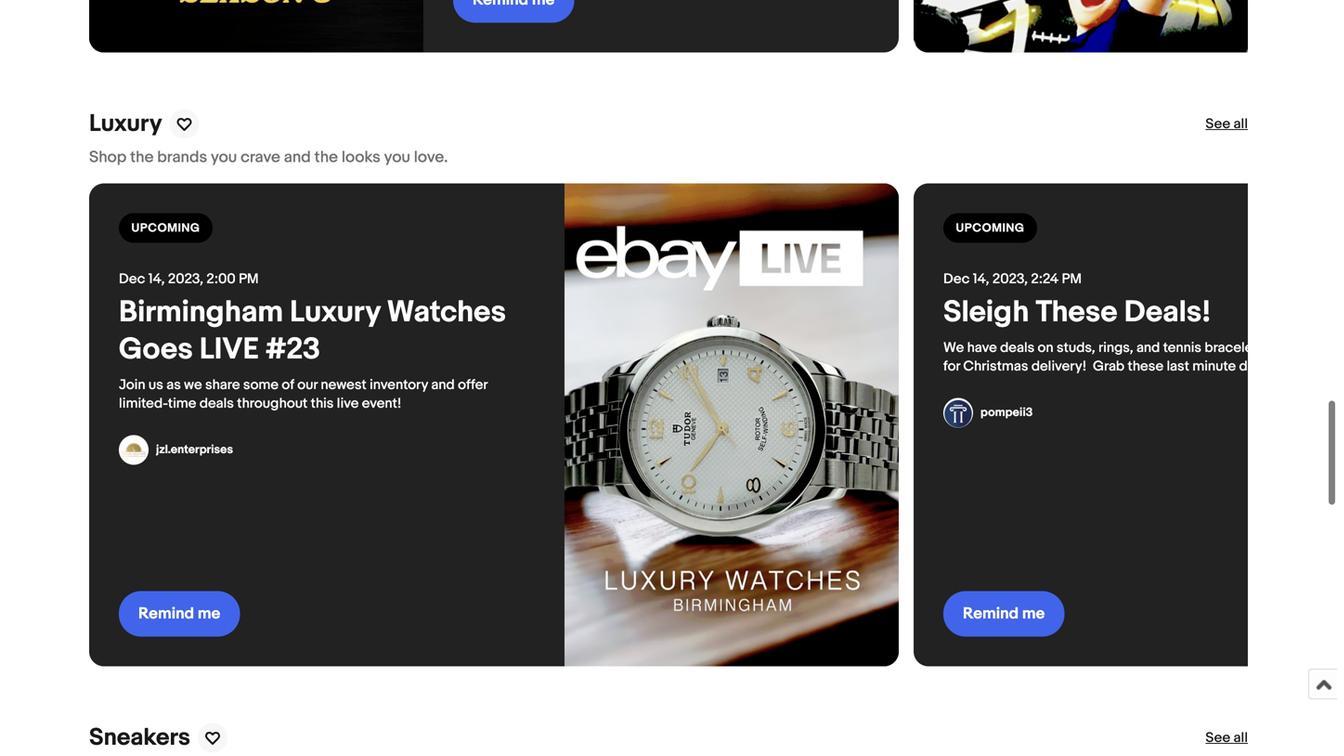 Task type: locate. For each thing, give the bounding box(es) containing it.
minute
[[1193, 358, 1237, 375]]

0 horizontal spatial and
[[284, 148, 311, 167]]

see all link
[[1206, 115, 1249, 133], [1206, 729, 1249, 747]]

the
[[130, 148, 154, 167], [315, 148, 338, 167]]

you left love.
[[384, 148, 411, 167]]

remind me for have
[[963, 604, 1045, 624]]

14, up birmingham
[[148, 271, 165, 287]]

2 you from the left
[[384, 148, 411, 167]]

1 2023, from the left
[[168, 271, 203, 287]]

time
[[168, 395, 196, 412]]

and up these
[[1137, 340, 1161, 356]]

for
[[944, 358, 961, 375]]

studs,
[[1057, 340, 1096, 356]]

0 horizontal spatial upcoming
[[131, 221, 200, 235]]

luxury up '#23'
[[290, 294, 380, 331]]

2 2023, from the left
[[993, 271, 1028, 287]]

you left crave
[[211, 148, 237, 167]]

0 vertical spatial deals
[[1001, 340, 1035, 356]]

1 horizontal spatial remind me button
[[944, 591, 1065, 637]]

0 horizontal spatial pm
[[239, 271, 259, 287]]

0 vertical spatial all
[[1234, 116, 1249, 132]]

see
[[1206, 116, 1231, 132], [1206, 730, 1231, 746]]

2 see all link from the top
[[1206, 729, 1249, 747]]

see for luxury
[[1206, 116, 1231, 132]]

christmas
[[964, 358, 1029, 375]]

me
[[198, 604, 220, 624], [1023, 604, 1045, 624]]

1 vertical spatial all
[[1234, 730, 1249, 746]]

live
[[200, 332, 259, 368]]

1 all from the top
[[1234, 116, 1249, 132]]

1 remind me from the left
[[138, 604, 220, 624]]

0 horizontal spatial deals
[[200, 395, 234, 412]]

and left offer
[[431, 377, 455, 393]]

probstein auctions - live ebay event (ep.91) image
[[914, 0, 1249, 52]]

deals left on
[[1001, 340, 1035, 356]]

deals down share
[[200, 395, 234, 412]]

2 all from the top
[[1234, 730, 1249, 746]]

1 upcoming from the left
[[131, 221, 200, 235]]

1 horizontal spatial 14,
[[973, 271, 990, 287]]

pm right 2:24
[[1062, 271, 1082, 287]]

dec 14, 2023, 2:24 pm sleigh these deals! we have deals on studs, rings, and tennis bracelets guaranteed for christmas delivery!  grab these last minute deals.
[[944, 271, 1338, 375]]

upcoming down brands
[[131, 221, 200, 235]]

pompeii3 image
[[944, 398, 974, 428]]

all
[[1234, 116, 1249, 132], [1234, 730, 1249, 746]]

luxury up shop
[[89, 110, 162, 138]]

remind for have
[[963, 604, 1019, 624]]

inventory
[[370, 377, 428, 393]]

deals inside the dec 14, 2023, 2:00 pm birmingham luxury watches goes live #23 join us as we share some of our newest inventory and offer limited-time deals throughout this live event!
[[200, 395, 234, 412]]

2 see all from the top
[[1206, 730, 1249, 746]]

remind me button for have
[[944, 591, 1065, 637]]

2:24
[[1032, 271, 1059, 287]]

1 see all link from the top
[[1206, 115, 1249, 133]]

buck n' go psychos triple header season 6, episode 37 image
[[89, 0, 424, 52]]

2023, left 2:24
[[993, 271, 1028, 287]]

dec up sleigh
[[944, 271, 970, 287]]

and
[[284, 148, 311, 167], [1137, 340, 1161, 356], [431, 377, 455, 393]]

dec inside "dec 14, 2023, 2:24 pm sleigh these deals! we have deals on studs, rings, and tennis bracelets guaranteed for christmas delivery!  grab these last minute deals."
[[944, 271, 970, 287]]

1 remind from the left
[[138, 604, 194, 624]]

1 vertical spatial luxury
[[290, 294, 380, 331]]

1 horizontal spatial dec
[[944, 271, 970, 287]]

2 pm from the left
[[1062, 271, 1082, 287]]

dec for birmingham luxury watches goes live #23
[[119, 271, 145, 287]]

the right shop
[[130, 148, 154, 167]]

see all for luxury
[[1206, 116, 1249, 132]]

the left looks
[[315, 148, 338, 167]]

1 horizontal spatial remind me
[[963, 604, 1045, 624]]

jzl.enterprises image
[[119, 435, 149, 465]]

2 remind me from the left
[[963, 604, 1045, 624]]

we
[[184, 377, 202, 393]]

1 remind me button from the left
[[119, 591, 240, 637]]

pm
[[239, 271, 259, 287], [1062, 271, 1082, 287]]

deals.
[[1240, 358, 1278, 375]]

2 vertical spatial and
[[431, 377, 455, 393]]

2:00
[[207, 271, 236, 287]]

1 14, from the left
[[148, 271, 165, 287]]

dec up goes
[[119, 271, 145, 287]]

you
[[211, 148, 237, 167], [384, 148, 411, 167]]

0 horizontal spatial dec
[[119, 271, 145, 287]]

1 me from the left
[[198, 604, 220, 624]]

remind me button
[[119, 591, 240, 637], [944, 591, 1065, 637]]

0 horizontal spatial the
[[130, 148, 154, 167]]

14, inside "dec 14, 2023, 2:24 pm sleigh these deals! we have deals on studs, rings, and tennis bracelets guaranteed for christmas delivery!  grab these last minute deals."
[[973, 271, 990, 287]]

0 horizontal spatial me
[[198, 604, 220, 624]]

live
[[337, 395, 359, 412]]

2023, left 2:00
[[168, 271, 203, 287]]

see all
[[1206, 116, 1249, 132], [1206, 730, 1249, 746]]

2 me from the left
[[1023, 604, 1045, 624]]

have
[[968, 340, 998, 356]]

looks
[[342, 148, 381, 167]]

remind
[[138, 604, 194, 624], [963, 604, 1019, 624]]

remind me
[[138, 604, 220, 624], [963, 604, 1045, 624]]

2 dec from the left
[[944, 271, 970, 287]]

we
[[944, 340, 965, 356]]

deals
[[1001, 340, 1035, 356], [200, 395, 234, 412]]

2 remind from the left
[[963, 604, 1019, 624]]

0 horizontal spatial remind me
[[138, 604, 220, 624]]

dec
[[119, 271, 145, 287], [944, 271, 970, 287]]

1 pm from the left
[[239, 271, 259, 287]]

2 14, from the left
[[973, 271, 990, 287]]

2 upcoming from the left
[[956, 221, 1025, 235]]

1 horizontal spatial upcoming
[[956, 221, 1025, 235]]

dec inside the dec 14, 2023, 2:00 pm birmingham luxury watches goes live #23 join us as we share some of our newest inventory and offer limited-time deals throughout this live event!
[[119, 271, 145, 287]]

this
[[311, 395, 334, 412]]

1 vertical spatial see all link
[[1206, 729, 1249, 747]]

delivery!
[[1032, 358, 1087, 375]]

0 horizontal spatial remind
[[138, 604, 194, 624]]

0 vertical spatial see all
[[1206, 116, 1249, 132]]

0 vertical spatial see
[[1206, 116, 1231, 132]]

14, up sleigh
[[973, 271, 990, 287]]

1 horizontal spatial you
[[384, 148, 411, 167]]

2023, inside the dec 14, 2023, 2:00 pm birmingham luxury watches goes live #23 join us as we share some of our newest inventory and offer limited-time deals throughout this live event!
[[168, 271, 203, 287]]

1 vertical spatial and
[[1137, 340, 1161, 356]]

1 horizontal spatial pm
[[1062, 271, 1082, 287]]

and right crave
[[284, 148, 311, 167]]

14,
[[148, 271, 165, 287], [973, 271, 990, 287]]

2 remind me button from the left
[[944, 591, 1065, 637]]

upcoming up sleigh
[[956, 221, 1025, 235]]

1 horizontal spatial and
[[431, 377, 455, 393]]

limited-
[[119, 395, 168, 412]]

1 you from the left
[[211, 148, 237, 167]]

luxury
[[89, 110, 162, 138], [290, 294, 380, 331]]

2023, inside "dec 14, 2023, 2:24 pm sleigh these deals! we have deals on studs, rings, and tennis bracelets guaranteed for christmas delivery!  grab these last minute deals."
[[993, 271, 1028, 287]]

1 horizontal spatial the
[[315, 148, 338, 167]]

14, inside the dec 14, 2023, 2:00 pm birmingham luxury watches goes live #23 join us as we share some of our newest inventory and offer limited-time deals throughout this live event!
[[148, 271, 165, 287]]

0 vertical spatial and
[[284, 148, 311, 167]]

0 vertical spatial see all link
[[1206, 115, 1249, 133]]

remind me for live
[[138, 604, 220, 624]]

1 horizontal spatial luxury
[[290, 294, 380, 331]]

2 see from the top
[[1206, 730, 1231, 746]]

1 horizontal spatial remind
[[963, 604, 1019, 624]]

1 vertical spatial see all
[[1206, 730, 1249, 746]]

1 horizontal spatial 2023,
[[993, 271, 1028, 287]]

1 vertical spatial see
[[1206, 730, 1231, 746]]

0 horizontal spatial remind me button
[[119, 591, 240, 637]]

1 see from the top
[[1206, 116, 1231, 132]]

1 see all from the top
[[1206, 116, 1249, 132]]

grab
[[1093, 358, 1125, 375]]

me for have
[[1023, 604, 1045, 624]]

pm inside "dec 14, 2023, 2:24 pm sleigh these deals! we have deals on studs, rings, and tennis bracelets guaranteed for christmas delivery!  grab these last minute deals."
[[1062, 271, 1082, 287]]

1 vertical spatial deals
[[200, 395, 234, 412]]

see all link for luxury
[[1206, 115, 1249, 133]]

sneakers
[[89, 724, 190, 752]]

1 horizontal spatial deals
[[1001, 340, 1035, 356]]

1 dec from the left
[[119, 271, 145, 287]]

0 horizontal spatial 2023,
[[168, 271, 203, 287]]

2 horizontal spatial and
[[1137, 340, 1161, 356]]

join
[[119, 377, 145, 393]]

remind me button for live
[[119, 591, 240, 637]]

pm right 2:00
[[239, 271, 259, 287]]

pm inside the dec 14, 2023, 2:00 pm birmingham luxury watches goes live #23 join us as we share some of our newest inventory and offer limited-time deals throughout this live event!
[[239, 271, 259, 287]]

all for luxury
[[1234, 116, 1249, 132]]

and inside "dec 14, 2023, 2:24 pm sleigh these deals! we have deals on studs, rings, and tennis bracelets guaranteed for christmas delivery!  grab these last minute deals."
[[1137, 340, 1161, 356]]

upcoming
[[131, 221, 200, 235], [956, 221, 1025, 235]]

0 horizontal spatial 14,
[[148, 271, 165, 287]]

see all for sneakers
[[1206, 730, 1249, 746]]

last
[[1167, 358, 1190, 375]]

0 horizontal spatial you
[[211, 148, 237, 167]]

2023,
[[168, 271, 203, 287], [993, 271, 1028, 287]]

0 vertical spatial luxury
[[89, 110, 162, 138]]

on
[[1038, 340, 1054, 356]]

1 horizontal spatial me
[[1023, 604, 1045, 624]]



Task type: vqa. For each thing, say whether or not it's contained in the screenshot.
the sold
no



Task type: describe. For each thing, give the bounding box(es) containing it.
some
[[243, 377, 279, 393]]

jzl.enterprises
[[156, 443, 233, 457]]

of
[[282, 377, 294, 393]]

1 the from the left
[[130, 148, 154, 167]]

tennis
[[1164, 340, 1202, 356]]

throughout
[[237, 395, 308, 412]]

these
[[1036, 294, 1118, 331]]

dec for sleigh these deals!
[[944, 271, 970, 287]]

brands
[[157, 148, 207, 167]]

birmingham
[[119, 294, 283, 331]]

jzl.enterprises link
[[119, 435, 233, 465]]

luxury inside the dec 14, 2023, 2:00 pm birmingham luxury watches goes live #23 join us as we share some of our newest inventory and offer limited-time deals throughout this live event!
[[290, 294, 380, 331]]

deals inside "dec 14, 2023, 2:24 pm sleigh these deals! we have deals on studs, rings, and tennis bracelets guaranteed for christmas delivery!  grab these last minute deals."
[[1001, 340, 1035, 356]]

rings,
[[1099, 340, 1134, 356]]

pm for these
[[1062, 271, 1082, 287]]

pompeii3 link
[[944, 398, 1033, 428]]

offer
[[458, 377, 488, 393]]

as
[[167, 377, 181, 393]]

2023, for sleigh
[[993, 271, 1028, 287]]

remind for live
[[138, 604, 194, 624]]

all for sneakers
[[1234, 730, 1249, 746]]

crave
[[241, 148, 281, 167]]

dec 14, 2023, 2:00 pm birmingham luxury watches goes live #23 join us as we share some of our newest inventory and offer limited-time deals throughout this live event!
[[119, 271, 513, 412]]

birmingham luxury watches goes live #23 image
[[565, 183, 899, 667]]

me for live
[[198, 604, 220, 624]]

newest
[[321, 377, 367, 393]]

goes
[[119, 332, 193, 368]]

shop
[[89, 148, 127, 167]]

2 the from the left
[[315, 148, 338, 167]]

sleigh
[[944, 294, 1030, 331]]

deals!
[[1125, 294, 1212, 331]]

upcoming for sleigh
[[956, 221, 1025, 235]]

see for sneakers
[[1206, 730, 1231, 746]]

14, for birmingham luxury watches goes live #23
[[148, 271, 165, 287]]

upcoming for birmingham
[[131, 221, 200, 235]]

pompeii3
[[981, 405, 1033, 420]]

see all link for sneakers
[[1206, 729, 1249, 747]]

shop the brands you crave and the looks you love.
[[89, 148, 448, 167]]

#23
[[266, 332, 321, 368]]

love.
[[414, 148, 448, 167]]

watches
[[387, 294, 506, 331]]

pm for luxury
[[239, 271, 259, 287]]

our
[[298, 377, 318, 393]]

bracelets
[[1205, 340, 1265, 356]]

share
[[205, 377, 240, 393]]

14, for sleigh these deals!
[[973, 271, 990, 287]]

these
[[1128, 358, 1164, 375]]

and inside the dec 14, 2023, 2:00 pm birmingham luxury watches goes live #23 join us as we share some of our newest inventory and offer limited-time deals throughout this live event!
[[431, 377, 455, 393]]

guaranteed
[[1269, 340, 1338, 356]]

2023, for birmingham
[[168, 271, 203, 287]]

0 horizontal spatial luxury
[[89, 110, 162, 138]]

us
[[149, 377, 163, 393]]

event!
[[362, 395, 402, 412]]



